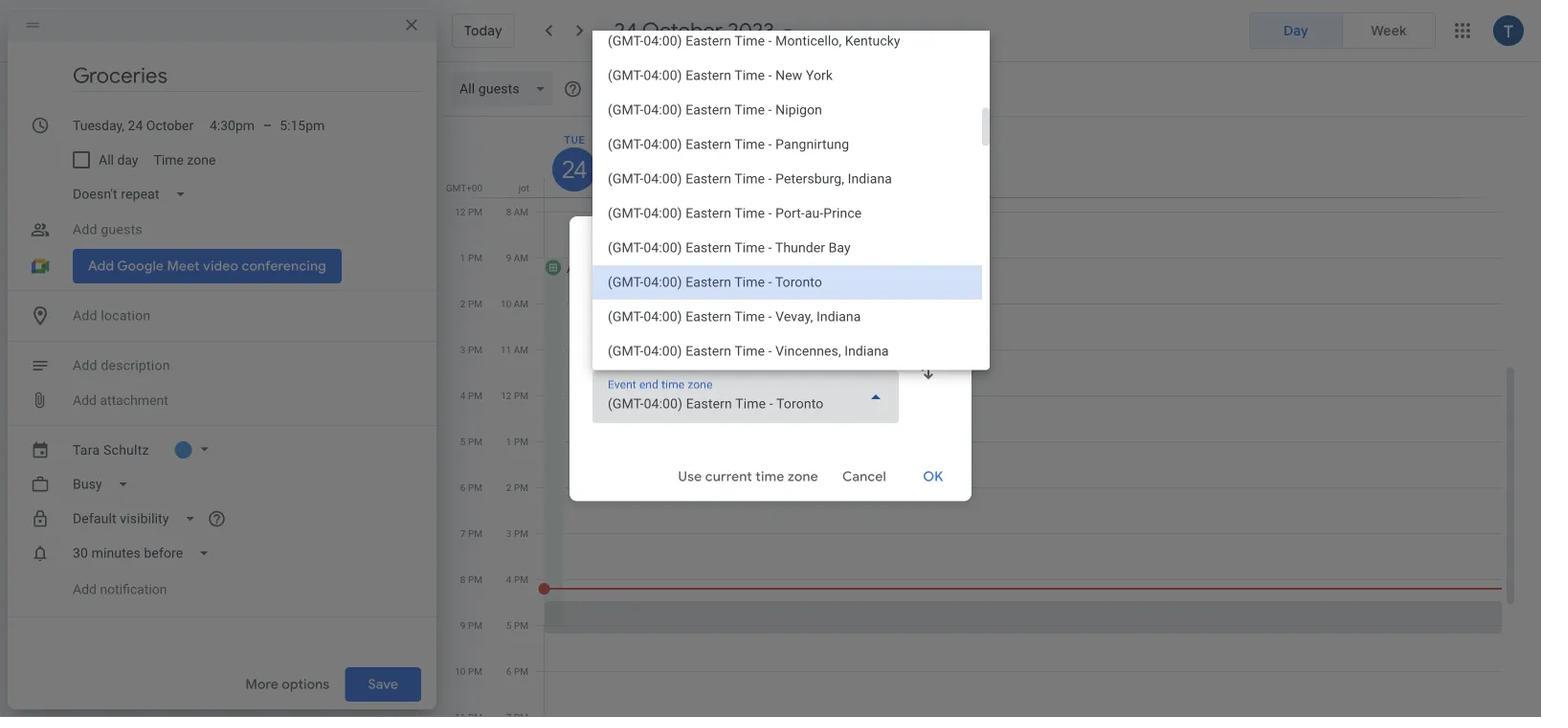 Task type: describe. For each thing, give the bounding box(es) containing it.
tara
[[73, 442, 100, 458]]

today
[[464, 22, 502, 39]]

use for use current time zone
[[678, 468, 702, 484]]

–
[[263, 118, 272, 133]]

0 horizontal spatial 5 pm
[[460, 436, 482, 447]]

1 vertical spatial 12
[[501, 390, 512, 401]]

(gmt minus 04:00)eastern time - new york option
[[593, 59, 982, 93]]

use for use separate start and end time zones
[[618, 279, 642, 295]]

use current time zone
[[678, 468, 819, 484]]

1 horizontal spatial 3 pm
[[506, 527, 528, 539]]

attachment
[[100, 392, 168, 408]]

11
[[501, 344, 511, 355]]

option group containing day
[[1249, 12, 1436, 49]]

start
[[702, 279, 731, 295]]

1 vertical spatial 4 pm
[[506, 573, 528, 585]]

current
[[705, 468, 752, 484]]

add attachment button
[[65, 383, 176, 417]]

add notification
[[73, 582, 167, 597]]

1 horizontal spatial 1 pm
[[506, 436, 528, 447]]

1 horizontal spatial 6 pm
[[506, 665, 528, 677]]

0 horizontal spatial 2 pm
[[460, 298, 482, 309]]

0 horizontal spatial 3
[[460, 344, 466, 355]]

1 vertical spatial 4
[[506, 573, 512, 585]]

8 pm
[[460, 573, 482, 585]]

9 for 9 pm
[[460, 619, 466, 631]]

(gmt minus 04:00)eastern time - winamac, indiana option
[[593, 369, 982, 404]]

to element
[[263, 118, 272, 133]]

(gmt minus 04:00)eastern time - toronto option
[[593, 266, 982, 300]]

ok
[[923, 468, 944, 484]]

8 for 8 am
[[506, 206, 511, 217]]

swap time zones image
[[914, 358, 937, 381]]

7 pm
[[460, 527, 482, 539]]

(gmt minus 04:00)eastern time - monticello, kentucky option
[[593, 24, 982, 59]]

(gmt minus 04:00)eastern time - thunder bay option
[[593, 231, 982, 266]]

7
[[460, 527, 466, 539]]

event time zone
[[593, 240, 708, 259]]

am for 9 am
[[514, 252, 528, 263]]

10 pm
[[455, 665, 482, 677]]

column header inside grid
[[544, 117, 1503, 197]]

Add title text field
[[73, 61, 421, 90]]

2023
[[728, 17, 775, 44]]

(gmt minus 04:00)eastern time - pangnirtung option
[[593, 128, 982, 162]]

event
[[593, 240, 633, 259]]

1 horizontal spatial 2
[[506, 482, 512, 493]]

schultz
[[103, 442, 149, 458]]

day
[[1284, 22, 1309, 39]]

1 horizontal spatial zone
[[673, 240, 708, 259]]

1 horizontal spatial 1
[[506, 436, 512, 447]]

am for 10 am
[[514, 298, 528, 309]]

0 vertical spatial 12 pm
[[455, 206, 482, 217]]

(gmt minus 04:00)eastern time - vevay, indiana option
[[593, 300, 982, 335]]

event time zone dialog
[[570, 24, 990, 501]]

time zone
[[154, 152, 216, 168]]

jot
[[519, 182, 529, 193]]

9 am
[[506, 252, 528, 263]]

day
[[117, 152, 138, 168]]

am for 8 am
[[514, 206, 528, 217]]

0 vertical spatial 4 pm
[[460, 390, 482, 401]]

zone inside button
[[187, 152, 216, 168]]

0 vertical spatial 5
[[460, 436, 466, 447]]

none field inside event time zone dialog
[[593, 370, 899, 423]]

10 for 10 am
[[501, 298, 511, 309]]



Task type: locate. For each thing, give the bounding box(es) containing it.
0 vertical spatial 2 pm
[[460, 298, 482, 309]]

add
[[73, 392, 97, 408], [73, 582, 97, 597]]

all day
[[99, 152, 138, 168]]

1 horizontal spatial 5 pm
[[506, 619, 528, 631]]

9 for 9 am
[[506, 252, 511, 263]]

0 vertical spatial 9
[[506, 252, 511, 263]]

2 vertical spatial time
[[756, 468, 785, 484]]

0 vertical spatial 4
[[460, 390, 466, 401]]

0 vertical spatial use
[[618, 279, 642, 295]]

11 am
[[501, 344, 528, 355]]

1 horizontal spatial 9
[[506, 252, 511, 263]]

1 horizontal spatial time
[[756, 468, 785, 484]]

1 pm left 9 am
[[460, 252, 482, 263]]

8 for 8 pm
[[460, 573, 466, 585]]

time
[[637, 240, 669, 259], [787, 279, 814, 295], [756, 468, 785, 484]]

use current time zone button
[[671, 453, 826, 499]]

1 horizontal spatial 2 pm
[[506, 482, 528, 493]]

0 vertical spatial 6 pm
[[460, 482, 482, 493]]

10 down 9 pm at the left of page
[[455, 665, 466, 677]]

0 vertical spatial 1 pm
[[460, 252, 482, 263]]

add notification button
[[65, 572, 175, 607]]

0 vertical spatial 3 pm
[[460, 344, 482, 355]]

0 vertical spatial 6
[[460, 482, 466, 493]]

5 up 7
[[460, 436, 466, 447]]

add left attachment at bottom
[[73, 392, 97, 408]]

1 vertical spatial 1 pm
[[506, 436, 528, 447]]

time up 9am
[[637, 240, 669, 259]]

1 horizontal spatial 10
[[501, 298, 511, 309]]

am
[[514, 206, 528, 217], [514, 252, 528, 263], [514, 298, 528, 309], [514, 344, 528, 355]]

10 am
[[501, 298, 528, 309]]

grid
[[444, 117, 1518, 717]]

1 horizontal spatial 12 pm
[[501, 390, 528, 401]]

0 horizontal spatial 8
[[460, 573, 466, 585]]

2
[[460, 298, 466, 309], [506, 482, 512, 493]]

time zone button
[[146, 143, 223, 177]]

time
[[154, 152, 184, 168]]

0 vertical spatial 10
[[501, 298, 511, 309]]

0 horizontal spatial 12
[[455, 206, 466, 217]]

end
[[761, 279, 783, 295]]

cancel
[[842, 468, 886, 484]]

5 pm
[[460, 436, 482, 447], [506, 619, 528, 631]]

1 vertical spatial 12 pm
[[501, 390, 528, 401]]

1 vertical spatial 5
[[506, 619, 512, 631]]

am right "11"
[[514, 344, 528, 355]]

1
[[460, 252, 466, 263], [506, 436, 512, 447]]

24 october 2023 button
[[607, 17, 805, 44]]

1 vertical spatial 2 pm
[[506, 482, 528, 493]]

appointments
[[567, 262, 640, 275]]

1 horizontal spatial 5
[[506, 619, 512, 631]]

zone right time
[[187, 152, 216, 168]]

5 pm up 7 pm
[[460, 436, 482, 447]]

4 am from the top
[[514, 344, 528, 355]]

use separate start and end time zones
[[618, 279, 854, 295]]

5
[[460, 436, 466, 447], [506, 619, 512, 631]]

add inside button
[[73, 582, 97, 597]]

0 horizontal spatial 4 pm
[[460, 390, 482, 401]]

tara schultz
[[73, 442, 149, 458]]

zone inside button
[[788, 468, 819, 484]]

0 vertical spatial 1
[[460, 252, 466, 263]]

,
[[640, 262, 643, 275]]

6 right 10 pm
[[506, 665, 512, 677]]

october
[[642, 17, 723, 44]]

use left current
[[678, 468, 702, 484]]

1 vertical spatial time
[[787, 279, 814, 295]]

4
[[460, 390, 466, 401], [506, 573, 512, 585]]

0 horizontal spatial 9
[[460, 619, 466, 631]]

1 vertical spatial 9
[[460, 619, 466, 631]]

1 vertical spatial 5 pm
[[506, 619, 528, 631]]

1 pm down 11 am
[[506, 436, 528, 447]]

1 horizontal spatial use
[[678, 468, 702, 484]]

0 vertical spatial zone
[[187, 152, 216, 168]]

all
[[99, 152, 114, 168]]

4 pm
[[460, 390, 482, 401], [506, 573, 528, 585]]

10
[[501, 298, 511, 309], [455, 665, 466, 677]]

Day radio
[[1249, 12, 1343, 49]]

10 for 10 pm
[[455, 665, 466, 677]]

0 vertical spatial 3
[[460, 344, 466, 355]]

6
[[460, 482, 466, 493], [506, 665, 512, 677]]

1 horizontal spatial 6
[[506, 665, 512, 677]]

am down 8 am
[[514, 252, 528, 263]]

notification
[[100, 582, 167, 597]]

1 vertical spatial 1
[[506, 436, 512, 447]]

1 vertical spatial 6
[[506, 665, 512, 677]]

3 pm left "11"
[[460, 344, 482, 355]]

0 horizontal spatial time
[[637, 240, 669, 259]]

time right current
[[756, 468, 785, 484]]

(gmt minus 04:00)eastern time - nipigon option
[[593, 93, 982, 128]]

12 down gmt+00
[[455, 206, 466, 217]]

zone left cancel
[[788, 468, 819, 484]]

2 horizontal spatial time
[[787, 279, 814, 295]]

use
[[618, 279, 642, 295], [678, 468, 702, 484]]

24 october 2023
[[614, 17, 775, 44]]

1 horizontal spatial 12
[[501, 390, 512, 401]]

5 right 9 pm at the left of page
[[506, 619, 512, 631]]

1 vertical spatial 6 pm
[[506, 665, 528, 677]]

12 pm
[[455, 206, 482, 217], [501, 390, 528, 401]]

3 pm
[[460, 344, 482, 355], [506, 527, 528, 539]]

0 horizontal spatial use
[[618, 279, 642, 295]]

option group
[[1249, 12, 1436, 49]]

use down ,
[[618, 279, 642, 295]]

None field
[[593, 370, 899, 423]]

week
[[1371, 22, 1407, 39]]

6 pm right 10 pm
[[506, 665, 528, 677]]

0 horizontal spatial zone
[[187, 152, 216, 168]]

1 vertical spatial add
[[73, 582, 97, 597]]

8 am
[[506, 206, 528, 217]]

8 down 7
[[460, 573, 466, 585]]

0 vertical spatial 2
[[460, 298, 466, 309]]

2 add from the top
[[73, 582, 97, 597]]

1 horizontal spatial 8
[[506, 206, 511, 217]]

zones
[[818, 279, 854, 295]]

0 horizontal spatial 12 pm
[[455, 206, 482, 217]]

0 horizontal spatial 1 pm
[[460, 252, 482, 263]]

12 pm down gmt+00
[[455, 206, 482, 217]]

12
[[455, 206, 466, 217], [501, 390, 512, 401]]

9am
[[646, 262, 669, 275]]

0 horizontal spatial 5
[[460, 436, 466, 447]]

zone
[[187, 152, 216, 168], [673, 240, 708, 259], [788, 468, 819, 484]]

0 horizontal spatial 4
[[460, 390, 466, 401]]

add attachment
[[73, 392, 168, 408]]

12 pm down 11 am
[[501, 390, 528, 401]]

cancel button
[[834, 453, 895, 499]]

6 pm
[[460, 482, 482, 493], [506, 665, 528, 677]]

1 horizontal spatial 3
[[506, 527, 512, 539]]

9 up 10 am
[[506, 252, 511, 263]]

appointments , 9am
[[567, 262, 669, 275]]

am down 9 am
[[514, 298, 528, 309]]

time inside button
[[756, 468, 785, 484]]

add for add attachment
[[73, 392, 97, 408]]

use inside button
[[678, 468, 702, 484]]

0 vertical spatial 5 pm
[[460, 436, 482, 447]]

3 am from the top
[[514, 298, 528, 309]]

1 horizontal spatial 4
[[506, 573, 512, 585]]

2 vertical spatial zone
[[788, 468, 819, 484]]

1 vertical spatial 8
[[460, 573, 466, 585]]

time right "end"
[[787, 279, 814, 295]]

and
[[734, 279, 757, 295]]

1 vertical spatial 3
[[506, 527, 512, 539]]

1 pm
[[460, 252, 482, 263], [506, 436, 528, 447]]

3 pm right 7 pm
[[506, 527, 528, 539]]

add for add notification
[[73, 582, 97, 597]]

1 vertical spatial 2
[[506, 482, 512, 493]]

1 vertical spatial 10
[[455, 665, 466, 677]]

8
[[506, 206, 511, 217], [460, 573, 466, 585]]

0 horizontal spatial 10
[[455, 665, 466, 677]]

1 vertical spatial use
[[678, 468, 702, 484]]

1 add from the top
[[73, 392, 97, 408]]

Week radio
[[1342, 12, 1436, 49]]

3
[[460, 344, 466, 355], [506, 527, 512, 539]]

0 horizontal spatial 2
[[460, 298, 466, 309]]

9
[[506, 252, 511, 263], [460, 619, 466, 631]]

am for 11 am
[[514, 344, 528, 355]]

(gmt minus 04:00)eastern time - vincennes, indiana option
[[593, 335, 982, 369]]

pm
[[468, 206, 482, 217], [468, 252, 482, 263], [468, 298, 482, 309], [468, 344, 482, 355], [468, 390, 482, 401], [514, 390, 528, 401], [468, 436, 482, 447], [514, 436, 528, 447], [468, 482, 482, 493], [514, 482, 528, 493], [468, 527, 482, 539], [514, 527, 528, 539], [468, 573, 482, 585], [514, 573, 528, 585], [468, 619, 482, 631], [514, 619, 528, 631], [468, 665, 482, 677], [514, 665, 528, 677]]

zone up separate
[[673, 240, 708, 259]]

9 up 10 pm
[[460, 619, 466, 631]]

1 left 9 am
[[460, 252, 466, 263]]

24
[[614, 17, 638, 44]]

0 vertical spatial add
[[73, 392, 97, 408]]

2 pm
[[460, 298, 482, 309], [506, 482, 528, 493]]

0 vertical spatial time
[[637, 240, 669, 259]]

3 right 7 pm
[[506, 527, 512, 539]]

1 horizontal spatial 4 pm
[[506, 573, 528, 585]]

0 horizontal spatial 3 pm
[[460, 344, 482, 355]]

1 down "11"
[[506, 436, 512, 447]]

0 vertical spatial 12
[[455, 206, 466, 217]]

1 vertical spatial 3 pm
[[506, 527, 528, 539]]

(gmt minus 04:00)eastern time - port-au-prince option
[[593, 197, 982, 231]]

separate
[[645, 279, 699, 295]]

2 am from the top
[[514, 252, 528, 263]]

2 horizontal spatial zone
[[788, 468, 819, 484]]

1 am from the top
[[514, 206, 528, 217]]

3 left "11"
[[460, 344, 466, 355]]

column header
[[544, 117, 1503, 197]]

add inside 'button'
[[73, 392, 97, 408]]

today button
[[452, 13, 515, 48]]

ok button
[[903, 453, 964, 499]]

0 horizontal spatial 1
[[460, 252, 466, 263]]

0 vertical spatial 8
[[506, 206, 511, 217]]

5 pm right 9 pm at the left of page
[[506, 619, 528, 631]]

10 up "11"
[[501, 298, 511, 309]]

0 horizontal spatial 6 pm
[[460, 482, 482, 493]]

12 down "11"
[[501, 390, 512, 401]]

9 pm
[[460, 619, 482, 631]]

gmt+00
[[446, 182, 482, 193]]

am down 'jot' at the top left of page
[[514, 206, 528, 217]]

grid containing appointments
[[444, 117, 1518, 717]]

(gmt minus 04:00)eastern time - petersburg, indiana option
[[593, 162, 982, 197]]

1 vertical spatial zone
[[673, 240, 708, 259]]

6 pm up 7 pm
[[460, 482, 482, 493]]

6 up 7
[[460, 482, 466, 493]]

add left notification
[[73, 582, 97, 597]]

0 horizontal spatial 6
[[460, 482, 466, 493]]

8 up 9 am
[[506, 206, 511, 217]]



Task type: vqa. For each thing, say whether or not it's contained in the screenshot.
OK button
yes



